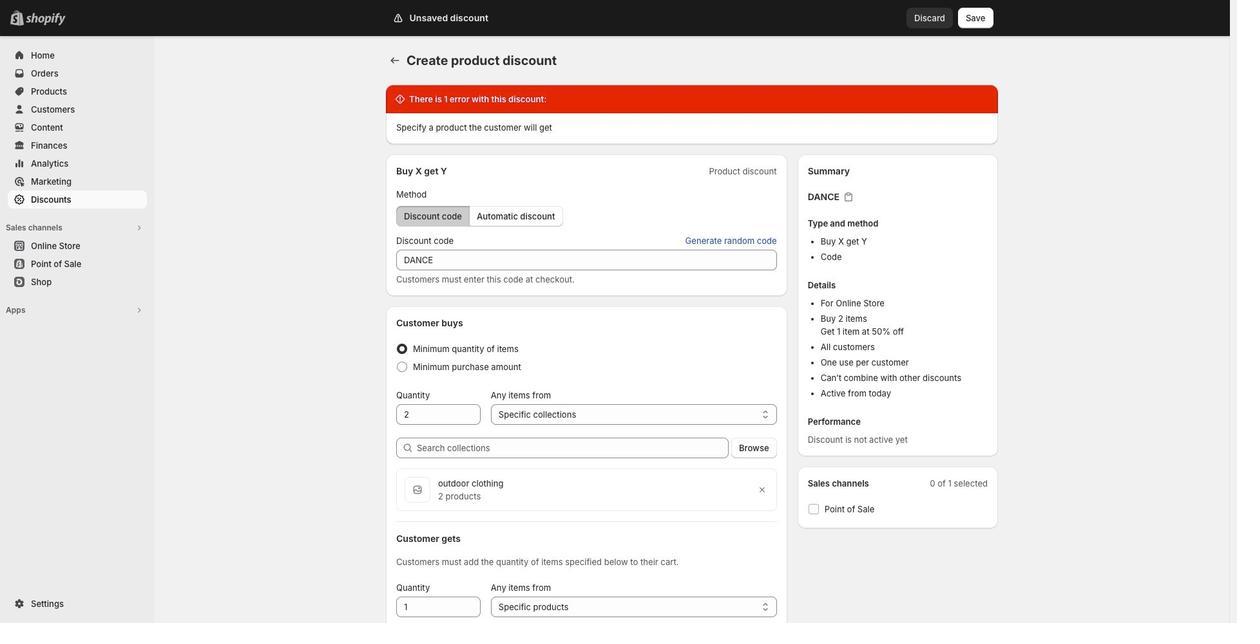 Task type: vqa. For each thing, say whether or not it's contained in the screenshot.
text box
yes



Task type: locate. For each thing, give the bounding box(es) containing it.
Search collections text field
[[417, 438, 729, 459]]

None text field
[[396, 250, 777, 271]]

None text field
[[396, 405, 481, 425], [396, 598, 481, 618], [396, 405, 481, 425], [396, 598, 481, 618]]

shopify image
[[26, 13, 66, 26]]



